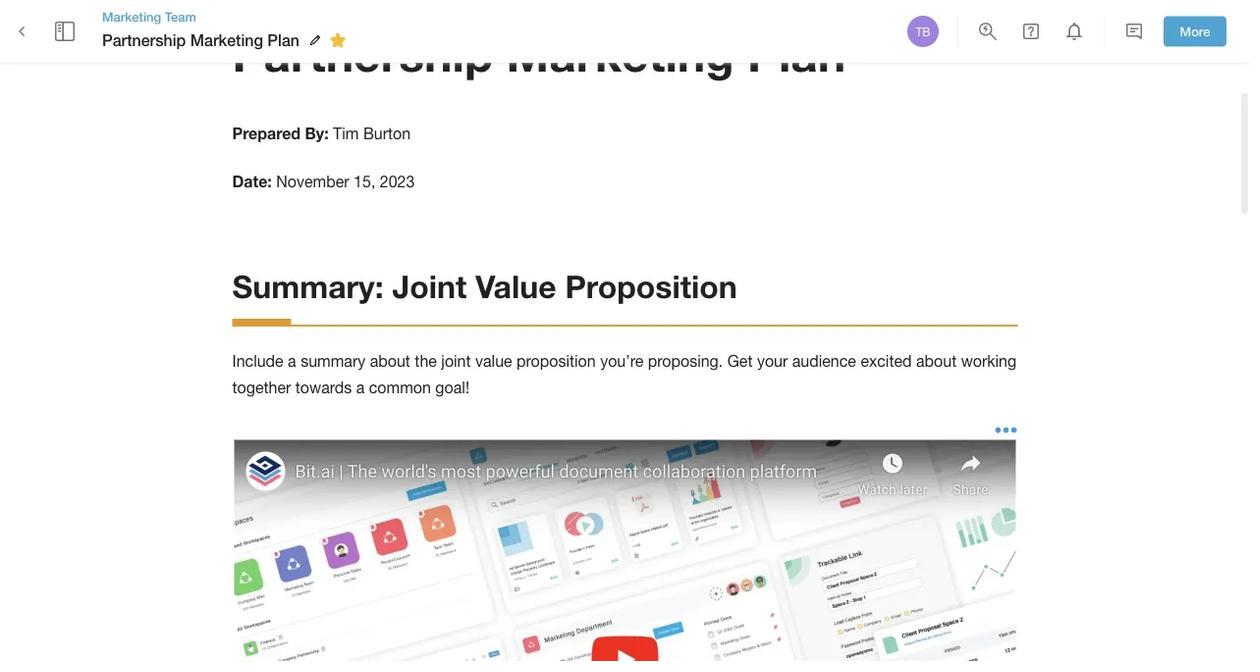 Task type: locate. For each thing, give the bounding box(es) containing it.
excited
[[861, 352, 912, 371]]

a
[[288, 352, 296, 371], [356, 378, 365, 397]]

prepared by: tim burton
[[232, 124, 411, 143]]

remove favorite image
[[326, 29, 350, 52]]

prepared
[[232, 124, 301, 143]]

you're
[[600, 352, 644, 371]]

by:
[[305, 124, 329, 143]]

0 horizontal spatial plan
[[267, 31, 299, 49]]

value
[[475, 268, 556, 306]]

partnership
[[232, 26, 493, 82], [102, 31, 186, 49]]

about
[[370, 352, 410, 371], [916, 352, 957, 371]]

partnership down marketing team
[[102, 31, 186, 49]]

more button
[[1164, 16, 1227, 47]]

get
[[727, 352, 753, 371]]

goal!
[[435, 378, 469, 397]]

1 horizontal spatial a
[[356, 378, 365, 397]]

about right the 'excited' at the bottom right of the page
[[916, 352, 957, 371]]

plan
[[747, 26, 846, 82], [267, 31, 299, 49]]

1 horizontal spatial plan
[[747, 26, 846, 82]]

0 horizontal spatial a
[[288, 352, 296, 371]]

proposition
[[565, 268, 737, 306]]

audience
[[792, 352, 856, 371]]

1 horizontal spatial marketing
[[190, 31, 263, 49]]

a right towards
[[356, 378, 365, 397]]

your
[[757, 352, 788, 371]]

2 about from the left
[[916, 352, 957, 371]]

about up common
[[370, 352, 410, 371]]

0 horizontal spatial about
[[370, 352, 410, 371]]

team
[[165, 9, 196, 24]]

partnership marketing plan
[[232, 26, 846, 82], [102, 31, 299, 49]]

marketing
[[102, 9, 161, 24], [506, 26, 734, 82], [190, 31, 263, 49]]

partnership up tim
[[232, 26, 493, 82]]

a right 'include'
[[288, 352, 296, 371]]

towards
[[295, 378, 352, 397]]

1 vertical spatial a
[[356, 378, 365, 397]]

proposition
[[517, 352, 596, 371]]

date: november 15, 2023
[[232, 172, 415, 191]]

1 horizontal spatial about
[[916, 352, 957, 371]]



Task type: vqa. For each thing, say whether or not it's contained in the screenshot.
Date:
yes



Task type: describe. For each thing, give the bounding box(es) containing it.
value
[[475, 352, 512, 371]]

working
[[961, 352, 1017, 371]]

tb button
[[904, 13, 942, 50]]

0 vertical spatial a
[[288, 352, 296, 371]]

tb
[[916, 25, 931, 38]]

1 horizontal spatial partnership
[[232, 26, 493, 82]]

0 horizontal spatial partnership
[[102, 31, 186, 49]]

joint
[[441, 352, 471, 371]]

together
[[232, 378, 291, 397]]

summary: joint value proposition
[[232, 268, 737, 306]]

marketing team link
[[102, 8, 353, 26]]

proposing.
[[648, 352, 723, 371]]

tim
[[333, 125, 359, 143]]

more
[[1180, 24, 1210, 39]]

15,
[[354, 173, 375, 191]]

0 horizontal spatial marketing
[[102, 9, 161, 24]]

include
[[232, 352, 283, 371]]

summary
[[301, 352, 366, 371]]

2023
[[380, 173, 415, 191]]

include a summary about the joint value proposition you're proposing. get your audience excited about working together towards a common goal!
[[232, 352, 1021, 397]]

burton
[[363, 125, 411, 143]]

1 about from the left
[[370, 352, 410, 371]]

the
[[415, 352, 437, 371]]

date:
[[232, 172, 272, 191]]

joint
[[392, 268, 467, 306]]

summary:
[[232, 268, 384, 306]]

2 horizontal spatial marketing
[[506, 26, 734, 82]]

common
[[369, 378, 431, 397]]

november
[[276, 173, 349, 191]]

marketing team
[[102, 9, 196, 24]]



